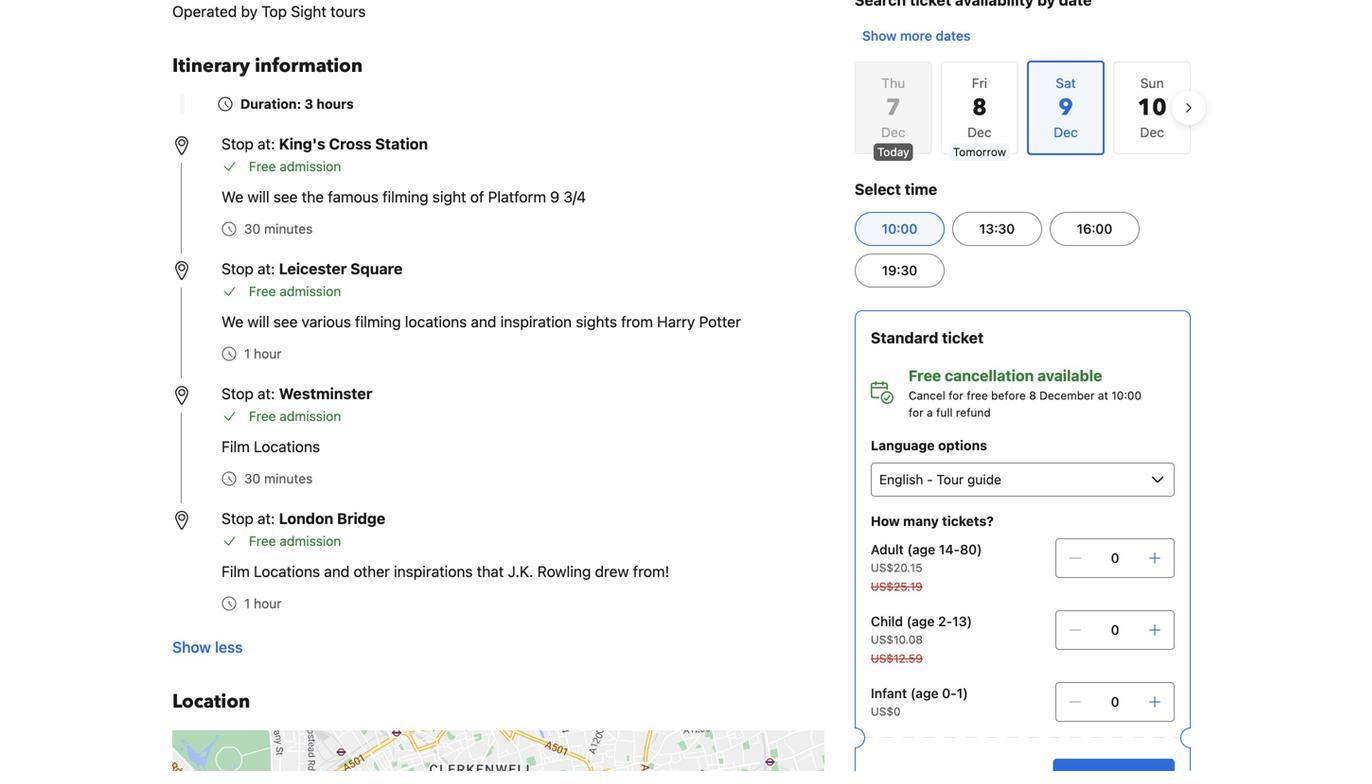 Task type: vqa. For each thing, say whether or not it's contained in the screenshot.


Task type: locate. For each thing, give the bounding box(es) containing it.
8
[[973, 92, 987, 124], [1030, 389, 1037, 403]]

language options
[[871, 438, 988, 454]]

2 horizontal spatial dec
[[1141, 125, 1165, 140]]

8 down fri at the right of the page
[[973, 92, 987, 124]]

stop left leicester
[[222, 260, 254, 278]]

dec
[[882, 125, 906, 140], [968, 125, 992, 140], [1141, 125, 1165, 140]]

2 film from the top
[[222, 563, 250, 581]]

locations for london
[[254, 563, 320, 581]]

1 horizontal spatial 8
[[1030, 389, 1037, 403]]

2 locations from the top
[[254, 563, 320, 581]]

2 30 minutes from the top
[[244, 471, 313, 487]]

(age inside child (age 2-13) us$10.08
[[907, 614, 935, 630]]

1 1 hour from the top
[[244, 346, 282, 362]]

duration:
[[241, 96, 301, 112]]

1 vertical spatial 0
[[1111, 623, 1120, 638]]

time
[[905, 180, 938, 198]]

dec down 10
[[1141, 125, 1165, 140]]

free admission down stop at: westminster
[[249, 409, 341, 424]]

10:00 down select time
[[882, 221, 918, 237]]

1 horizontal spatial and
[[471, 313, 497, 331]]

location
[[172, 689, 250, 716]]

1 vertical spatial hour
[[254, 596, 282, 612]]

30 minutes down 'the'
[[244, 221, 313, 237]]

1 stop from the top
[[222, 135, 254, 153]]

1 vertical spatial 30 minutes
[[244, 471, 313, 487]]

stop at: london bridge
[[222, 510, 386, 528]]

hour up stop at: westminster
[[254, 346, 282, 362]]

(age left '2-'
[[907, 614, 935, 630]]

3 free admission from the top
[[249, 409, 341, 424]]

2 vertical spatial 0
[[1111, 695, 1120, 710]]

1 horizontal spatial dec
[[968, 125, 992, 140]]

1 hour up stop at: westminster
[[244, 346, 282, 362]]

2 will from the top
[[248, 313, 270, 331]]

dec for 7
[[882, 125, 906, 140]]

admission down king's
[[280, 159, 341, 174]]

4 stop from the top
[[222, 510, 254, 528]]

30 for locations
[[244, 471, 261, 487]]

2 30 from the top
[[244, 471, 261, 487]]

1 see from the top
[[274, 188, 298, 206]]

1 vertical spatial show
[[172, 639, 211, 657]]

we left 'the'
[[222, 188, 244, 206]]

0 horizontal spatial 10:00
[[882, 221, 918, 237]]

locations
[[254, 438, 320, 456], [254, 563, 320, 581]]

itinerary information
[[172, 53, 363, 79]]

for
[[949, 389, 964, 403], [909, 406, 924, 420]]

0 horizontal spatial and
[[324, 563, 350, 581]]

show left less
[[172, 639, 211, 657]]

2 we from the top
[[222, 313, 244, 331]]

free down 'duration:'
[[249, 159, 276, 174]]

free inside free cancellation available cancel for free before 8 december at 10:00 for a full refund
[[909, 367, 942, 385]]

at: for westminster
[[258, 385, 275, 403]]

30 for will
[[244, 221, 261, 237]]

and left other
[[324, 563, 350, 581]]

1 vertical spatial film
[[222, 563, 250, 581]]

0 vertical spatial will
[[248, 188, 270, 206]]

1 vertical spatial locations
[[254, 563, 320, 581]]

1 dec from the left
[[882, 125, 906, 140]]

see left various
[[274, 313, 298, 331]]

child
[[871, 614, 904, 630]]

0 vertical spatial 8
[[973, 92, 987, 124]]

10:00
[[882, 221, 918, 237], [1112, 389, 1142, 403]]

30 minutes for locations
[[244, 471, 313, 487]]

admission down stop at: leicester square
[[280, 284, 341, 299]]

80)
[[960, 542, 983, 558]]

operated by top sight tours
[[172, 2, 366, 20]]

1 vertical spatial will
[[248, 313, 270, 331]]

at: up film locations
[[258, 385, 275, 403]]

3 stop from the top
[[222, 385, 254, 403]]

admission down london
[[280, 534, 341, 549]]

30 minutes down film locations
[[244, 471, 313, 487]]

will left 'the'
[[248, 188, 270, 206]]

minutes down 'the'
[[264, 221, 313, 237]]

0 vertical spatial we
[[222, 188, 244, 206]]

(age left 0-
[[911, 686, 939, 702]]

30 down film locations
[[244, 471, 261, 487]]

2 free admission from the top
[[249, 284, 341, 299]]

stop up film locations
[[222, 385, 254, 403]]

1 vertical spatial minutes
[[264, 471, 313, 487]]

3 at: from the top
[[258, 385, 275, 403]]

1 hour from the top
[[254, 346, 282, 362]]

free admission for london bridge
[[249, 534, 341, 549]]

3 0 from the top
[[1111, 695, 1120, 710]]

0 horizontal spatial 8
[[973, 92, 987, 124]]

that
[[477, 563, 504, 581]]

free for rowling
[[249, 534, 276, 549]]

free admission down king's
[[249, 159, 341, 174]]

stop down 'duration:'
[[222, 135, 254, 153]]

a
[[927, 406, 933, 420]]

free down stop at: london bridge
[[249, 534, 276, 549]]

itinerary
[[172, 53, 250, 79]]

0
[[1111, 551, 1120, 566], [1111, 623, 1120, 638], [1111, 695, 1120, 710]]

inspirations
[[394, 563, 473, 581]]

tomorrow
[[953, 145, 1007, 159]]

stop for stop at: leicester square
[[222, 260, 254, 278]]

minutes down film locations
[[264, 471, 313, 487]]

2 1 hour from the top
[[244, 596, 282, 612]]

locations down stop at: westminster
[[254, 438, 320, 456]]

13)
[[953, 614, 973, 630]]

square
[[351, 260, 403, 278]]

see for various
[[274, 313, 298, 331]]

1 horizontal spatial show
[[863, 28, 897, 44]]

free admission for king's cross station
[[249, 159, 341, 174]]

stop left london
[[222, 510, 254, 528]]

free admission down stop at: london bridge
[[249, 534, 341, 549]]

0 horizontal spatial dec
[[882, 125, 906, 140]]

4 free admission from the top
[[249, 534, 341, 549]]

us$12.59
[[871, 653, 923, 666]]

show inside show less button
[[172, 639, 211, 657]]

16:00
[[1077, 221, 1113, 237]]

free admission for leicester square
[[249, 284, 341, 299]]

1 for we
[[244, 346, 250, 362]]

stop at: westminster
[[222, 385, 373, 403]]

locations for westminster
[[254, 438, 320, 456]]

hour down stop at: london bridge
[[254, 596, 282, 612]]

cancellation
[[945, 367, 1034, 385]]

dec inside "sun 10 dec"
[[1141, 125, 1165, 140]]

0 vertical spatial 10:00
[[882, 221, 918, 237]]

filming left sight
[[383, 188, 429, 206]]

1 vertical spatial and
[[324, 563, 350, 581]]

1
[[244, 346, 250, 362], [244, 596, 250, 612]]

1 hour for locations
[[244, 596, 282, 612]]

0 vertical spatial 0
[[1111, 551, 1120, 566]]

free admission
[[249, 159, 341, 174], [249, 284, 341, 299], [249, 409, 341, 424], [249, 534, 341, 549]]

2 vertical spatial (age
[[911, 686, 939, 702]]

1 admission from the top
[[280, 159, 341, 174]]

filming
[[383, 188, 429, 206], [355, 313, 401, 331]]

0 vertical spatial locations
[[254, 438, 320, 456]]

2 dec from the left
[[968, 125, 992, 140]]

4 at: from the top
[[258, 510, 275, 528]]

1 1 from the top
[[244, 346, 250, 362]]

(age
[[908, 542, 936, 558], [907, 614, 935, 630], [911, 686, 939, 702]]

will left various
[[248, 313, 270, 331]]

famous
[[328, 188, 379, 206]]

1 minutes from the top
[[264, 221, 313, 237]]

cross
[[329, 135, 372, 153]]

1 horizontal spatial 10:00
[[1112, 389, 1142, 403]]

select time
[[855, 180, 938, 198]]

and right locations
[[471, 313, 497, 331]]

show for show less
[[172, 639, 211, 657]]

1 vertical spatial 30
[[244, 471, 261, 487]]

sights
[[576, 313, 617, 331]]

2 1 from the top
[[244, 596, 250, 612]]

admission
[[280, 159, 341, 174], [280, 284, 341, 299], [280, 409, 341, 424], [280, 534, 341, 549]]

stop for stop at: king's cross station
[[222, 135, 254, 153]]

show left more
[[863, 28, 897, 44]]

0 vertical spatial show
[[863, 28, 897, 44]]

1 30 from the top
[[244, 221, 261, 237]]

minutes
[[264, 221, 313, 237], [264, 471, 313, 487]]

leicester
[[279, 260, 347, 278]]

0 vertical spatial minutes
[[264, 221, 313, 237]]

2 0 from the top
[[1111, 623, 1120, 638]]

we for we will see the famous filming sight of platform 9 3/4
[[222, 188, 244, 206]]

full
[[937, 406, 953, 420]]

free for inspiration
[[249, 284, 276, 299]]

select
[[855, 180, 902, 198]]

2 admission from the top
[[280, 284, 341, 299]]

8 right before
[[1030, 389, 1037, 403]]

2 stop from the top
[[222, 260, 254, 278]]

admission down stop at: westminster
[[280, 409, 341, 424]]

we for we will see various filming locations and inspiration sights from harry potter
[[222, 313, 244, 331]]

1 vertical spatial for
[[909, 406, 924, 420]]

region
[[840, 53, 1207, 163]]

1 vertical spatial 1 hour
[[244, 596, 282, 612]]

2 minutes from the top
[[264, 471, 313, 487]]

1 film from the top
[[222, 438, 250, 456]]

the
[[302, 188, 324, 206]]

8 inside fri 8 dec tomorrow
[[973, 92, 987, 124]]

2 at: from the top
[[258, 260, 275, 278]]

ticket
[[942, 329, 984, 347]]

bridge
[[337, 510, 386, 528]]

(age inside the infant (age 0-1) us$0
[[911, 686, 939, 702]]

free for of
[[249, 159, 276, 174]]

1 vertical spatial 10:00
[[1112, 389, 1142, 403]]

at: left king's
[[258, 135, 275, 153]]

1 hour down stop at: london bridge
[[244, 596, 282, 612]]

dec up tomorrow
[[968, 125, 992, 140]]

show less
[[172, 639, 243, 657]]

free down stop at: leicester square
[[249, 284, 276, 299]]

0 vertical spatial 30 minutes
[[244, 221, 313, 237]]

9
[[550, 188, 560, 206]]

30
[[244, 221, 261, 237], [244, 471, 261, 487]]

0-
[[943, 686, 957, 702]]

1 we from the top
[[222, 188, 244, 206]]

2 see from the top
[[274, 313, 298, 331]]

stop
[[222, 135, 254, 153], [222, 260, 254, 278], [222, 385, 254, 403], [222, 510, 254, 528]]

1 vertical spatial (age
[[907, 614, 935, 630]]

free admission down stop at: leicester square
[[249, 284, 341, 299]]

see left 'the'
[[274, 188, 298, 206]]

4 admission from the top
[[280, 534, 341, 549]]

1 vertical spatial 1
[[244, 596, 250, 612]]

top
[[262, 2, 287, 20]]

tours
[[331, 2, 366, 20]]

3 dec from the left
[[1141, 125, 1165, 140]]

dec up today
[[882, 125, 906, 140]]

free up cancel
[[909, 367, 942, 385]]

1 hour
[[244, 346, 282, 362], [244, 596, 282, 612]]

0 vertical spatial 1
[[244, 346, 250, 362]]

various
[[302, 313, 351, 331]]

minutes for locations
[[264, 471, 313, 487]]

thu
[[882, 75, 906, 91]]

dec inside fri 8 dec tomorrow
[[968, 125, 992, 140]]

0 vertical spatial 1 hour
[[244, 346, 282, 362]]

dates
[[936, 28, 971, 44]]

drew
[[595, 563, 629, 581]]

1 30 minutes from the top
[[244, 221, 313, 237]]

sun
[[1141, 75, 1164, 91]]

film down stop at: westminster
[[222, 438, 250, 456]]

1 vertical spatial filming
[[355, 313, 401, 331]]

3 admission from the top
[[280, 409, 341, 424]]

us$0
[[871, 706, 901, 719]]

1 0 from the top
[[1111, 551, 1120, 566]]

0 for child (age 2-13)
[[1111, 623, 1120, 638]]

free cancellation available cancel for free before 8 december at 10:00 for a full refund
[[909, 367, 1142, 420]]

and
[[471, 313, 497, 331], [324, 563, 350, 581]]

at:
[[258, 135, 275, 153], [258, 260, 275, 278], [258, 385, 275, 403], [258, 510, 275, 528]]

for up the full
[[949, 389, 964, 403]]

1 free admission from the top
[[249, 159, 341, 174]]

fri 8 dec tomorrow
[[953, 75, 1007, 159]]

filming right various
[[355, 313, 401, 331]]

1 horizontal spatial for
[[949, 389, 964, 403]]

0 vertical spatial 30
[[244, 221, 261, 237]]

0 vertical spatial for
[[949, 389, 964, 403]]

dec inside thu 7 dec today
[[882, 125, 906, 140]]

1 vertical spatial we
[[222, 313, 244, 331]]

see
[[274, 188, 298, 206], [274, 313, 298, 331]]

many
[[904, 514, 939, 529]]

at: left leicester
[[258, 260, 275, 278]]

infant (age 0-1) us$0
[[871, 686, 969, 719]]

1 vertical spatial see
[[274, 313, 298, 331]]

1 vertical spatial 8
[[1030, 389, 1037, 403]]

2 hour from the top
[[254, 596, 282, 612]]

at: for king's cross station
[[258, 135, 275, 153]]

30 up stop at: leicester square
[[244, 221, 261, 237]]

10
[[1138, 92, 1167, 124]]

0 vertical spatial hour
[[254, 346, 282, 362]]

1 for film
[[244, 596, 250, 612]]

0 vertical spatial see
[[274, 188, 298, 206]]

standard ticket
[[871, 329, 984, 347]]

(age inside adult (age 14-80) us$20.15
[[908, 542, 936, 558]]

0 vertical spatial (age
[[908, 542, 936, 558]]

show inside show more dates button
[[863, 28, 897, 44]]

(age left 14-
[[908, 542, 936, 558]]

1 will from the top
[[248, 188, 270, 206]]

10:00 right at
[[1112, 389, 1142, 403]]

thu 7 dec today
[[878, 75, 910, 159]]

0 vertical spatial film
[[222, 438, 250, 456]]

for left 'a' at the bottom right
[[909, 406, 924, 420]]

1 locations from the top
[[254, 438, 320, 456]]

we left various
[[222, 313, 244, 331]]

map region
[[172, 731, 825, 772]]

0 horizontal spatial show
[[172, 639, 211, 657]]

inspiration
[[501, 313, 572, 331]]

film up less
[[222, 563, 250, 581]]

locations down stop at: london bridge
[[254, 563, 320, 581]]

1 at: from the top
[[258, 135, 275, 153]]

at: left london
[[258, 510, 275, 528]]

london
[[279, 510, 334, 528]]

us$10.08
[[871, 634, 923, 647]]



Task type: describe. For each thing, give the bounding box(es) containing it.
before
[[992, 389, 1026, 403]]

other
[[354, 563, 390, 581]]

region containing 7
[[840, 53, 1207, 163]]

0 vertical spatial and
[[471, 313, 497, 331]]

duration: 3 hours
[[241, 96, 354, 112]]

how many tickets?
[[871, 514, 994, 529]]

dec for 8
[[968, 125, 992, 140]]

0 for infant (age 0-1)
[[1111, 695, 1120, 710]]

more
[[901, 28, 933, 44]]

stop at: leicester square
[[222, 260, 403, 278]]

platform
[[488, 188, 546, 206]]

information
[[255, 53, 363, 79]]

at: for london bridge
[[258, 510, 275, 528]]

westminster
[[279, 385, 373, 403]]

king's
[[279, 135, 326, 153]]

december
[[1040, 389, 1095, 403]]

see for the
[[274, 188, 298, 206]]

hours
[[317, 96, 354, 112]]

0 for adult (age 14-80)
[[1111, 551, 1120, 566]]

how
[[871, 514, 900, 529]]

adult (age 14-80) us$20.15
[[871, 542, 983, 575]]

film locations
[[222, 438, 320, 456]]

2-
[[939, 614, 953, 630]]

will for we will see the famous filming sight of platform 9 3/4
[[248, 188, 270, 206]]

available
[[1038, 367, 1103, 385]]

hour for will
[[254, 346, 282, 362]]

3/4
[[564, 188, 586, 206]]

at
[[1098, 389, 1109, 403]]

refund
[[956, 406, 991, 420]]

tickets?
[[943, 514, 994, 529]]

will for we will see various filming locations and inspiration sights from harry potter
[[248, 313, 270, 331]]

1 hour for will
[[244, 346, 282, 362]]

stop for stop at: westminster
[[222, 385, 254, 403]]

admission for king's
[[280, 159, 341, 174]]

we will see the famous filming sight of platform 9 3/4
[[222, 188, 586, 206]]

language
[[871, 438, 935, 454]]

potter
[[699, 313, 741, 331]]

19:30
[[882, 263, 918, 278]]

show less button
[[172, 636, 243, 659]]

we will see various filming locations and inspiration sights from harry potter
[[222, 313, 741, 331]]

station
[[375, 135, 428, 153]]

14-
[[939, 542, 960, 558]]

stop at: king's cross station
[[222, 135, 428, 153]]

standard
[[871, 329, 939, 347]]

0 horizontal spatial for
[[909, 406, 924, 420]]

8 inside free cancellation available cancel for free before 8 december at 10:00 for a full refund
[[1030, 389, 1037, 403]]

10:00 inside free cancellation available cancel for free before 8 december at 10:00 for a full refund
[[1112, 389, 1142, 403]]

film for film locations and other inspirations that j.k. rowling drew from!
[[222, 563, 250, 581]]

30 minutes for will
[[244, 221, 313, 237]]

infant
[[871, 686, 907, 702]]

(age for child
[[907, 614, 935, 630]]

admission for westminster
[[280, 409, 341, 424]]

admission for leicester
[[280, 284, 341, 299]]

sun 10 dec
[[1138, 75, 1167, 140]]

0 vertical spatial filming
[[383, 188, 429, 206]]

us$20.15
[[871, 562, 923, 575]]

show more dates
[[863, 28, 971, 44]]

film for film locations
[[222, 438, 250, 456]]

options
[[939, 438, 988, 454]]

stop for stop at: london bridge
[[222, 510, 254, 528]]

sight
[[291, 2, 327, 20]]

child (age 2-13) us$10.08
[[871, 614, 973, 647]]

show for show more dates
[[863, 28, 897, 44]]

operated
[[172, 2, 237, 20]]

harry
[[657, 313, 695, 331]]

free
[[967, 389, 988, 403]]

from
[[621, 313, 653, 331]]

cancel
[[909, 389, 946, 403]]

of
[[470, 188, 484, 206]]

by
[[241, 2, 258, 20]]

j.k.
[[508, 563, 534, 581]]

3
[[305, 96, 313, 112]]

show more dates button
[[855, 19, 979, 53]]

adult
[[871, 542, 904, 558]]

from!
[[633, 563, 670, 581]]

free admission for westminster
[[249, 409, 341, 424]]

sight
[[433, 188, 467, 206]]

fri
[[972, 75, 988, 91]]

(age for infant
[[911, 686, 939, 702]]

less
[[215, 639, 243, 657]]

at: for leicester square
[[258, 260, 275, 278]]

hour for locations
[[254, 596, 282, 612]]

free up film locations
[[249, 409, 276, 424]]

admission for london
[[280, 534, 341, 549]]

us$25.19
[[871, 581, 923, 594]]

film locations and other inspirations that j.k. rowling drew from!
[[222, 563, 670, 581]]

(age for adult
[[908, 542, 936, 558]]

minutes for will
[[264, 221, 313, 237]]

1)
[[957, 686, 969, 702]]

today
[[878, 145, 910, 159]]



